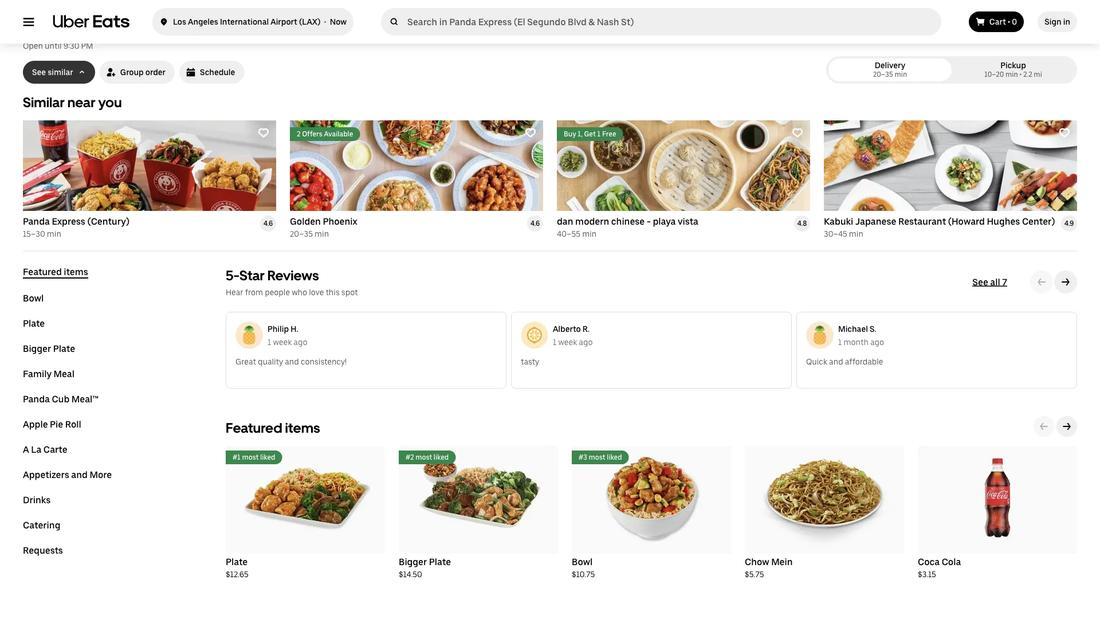 Task type: describe. For each thing, give the bounding box(es) containing it.
mein
[[772, 556, 793, 567]]

who
[[292, 288, 307, 297]]

most for bowl
[[589, 453, 606, 462]]

delivery
[[875, 60, 906, 70]]

cart • 0
[[990, 17, 1018, 27]]

ago for alberto r. 1 week ago
[[579, 337, 593, 347]]

min inside panda express (century) 15–30 min
[[47, 229, 61, 239]]

dan
[[557, 216, 574, 227]]

chinese
[[612, 216, 645, 227]]

bowl button
[[23, 292, 44, 304]]

more info link
[[238, 29, 274, 39]]

bowl $10.75
[[572, 556, 595, 579]]

bigger for bigger plate $14.50
[[399, 556, 427, 567]]

international
[[220, 17, 269, 27]]

family
[[23, 368, 52, 379]]

s.
[[870, 324, 877, 334]]

liked for plate
[[260, 453, 275, 462]]

catering
[[23, 520, 60, 531]]

affordable
[[846, 357, 884, 367]]

min inside kabuki japanese restaurant (howard hughes center) 30–45 min
[[850, 229, 864, 239]]

people
[[265, 288, 290, 297]]

kabuki japanese restaurant (howard hughes center) 30–45 min
[[824, 216, 1056, 239]]

golden phoenix 20–35 min
[[290, 216, 357, 239]]

week for philip
[[273, 337, 292, 347]]

pie
[[50, 419, 63, 430]]

in
[[1064, 17, 1071, 27]]

2 offers available
[[297, 130, 353, 138]]

restaurant
[[899, 216, 947, 227]]

roll
[[65, 419, 81, 430]]

5- inside read 5-star reviews • more info open until 9:30 pm
[[172, 29, 180, 39]]

get
[[584, 130, 596, 138]]

[object Object] radio
[[831, 58, 950, 81]]

$3.15
[[918, 570, 937, 579]]

1 for great quality and consistency!
[[268, 337, 271, 347]]

navigation containing featured items
[[23, 266, 198, 570]]

you
[[98, 94, 122, 110]]

dan modern chinese - playa vista 40–55 min
[[557, 216, 699, 239]]

• left 0
[[1008, 17, 1011, 27]]

most for plate
[[242, 453, 259, 462]]

30–45
[[824, 229, 848, 239]]

express for (el
[[86, 2, 160, 27]]

main navigation menu image
[[23, 16, 34, 28]]

15–30
[[23, 229, 45, 239]]

0 vertical spatial featured items
[[23, 266, 88, 277]]

great
[[236, 357, 256, 367]]

similar
[[48, 67, 73, 77]]

hear
[[226, 288, 243, 297]]

segundo
[[192, 2, 279, 27]]

#2
[[406, 453, 414, 462]]

bigger plate
[[23, 343, 75, 354]]

deliver to image
[[159, 15, 169, 29]]

pickup
[[1001, 60, 1027, 70]]

panda for panda express (century) 15–30 min
[[23, 216, 50, 227]]

4.6 for golden phoenix
[[531, 219, 540, 228]]

open
[[23, 41, 43, 51]]

nash
[[346, 2, 394, 27]]

2
[[297, 130, 301, 138]]

1 horizontal spatial items
[[285, 419, 320, 436]]

(century)
[[87, 216, 129, 227]]

add to favorites image
[[792, 127, 804, 139]]

0 vertical spatial previous image
[[1038, 277, 1047, 287]]

see all 7
[[973, 277, 1008, 288]]

express for (century)
[[52, 216, 85, 227]]

coca
[[918, 556, 940, 567]]

panda cub meal™
[[23, 394, 99, 404]]

center)
[[1023, 216, 1056, 227]]

see for see all 7
[[973, 277, 989, 288]]

7
[[1003, 277, 1008, 288]]

great quality and consistency!
[[236, 357, 347, 367]]

• inside read 5-star reviews • more info open until 9:30 pm
[[232, 29, 234, 39]]

1 for quick and affordable
[[839, 337, 842, 347]]

bigger for bigger plate
[[23, 343, 51, 354]]

near
[[67, 94, 96, 110]]

delivery 20–35 min
[[874, 60, 908, 79]]

plate inside plate $12.65
[[226, 556, 248, 567]]

from
[[245, 288, 263, 297]]

group
[[120, 67, 144, 77]]

sign
[[1045, 17, 1062, 27]]

japanese
[[856, 216, 897, 227]]

blvd
[[283, 2, 324, 27]]

quality
[[258, 357, 283, 367]]

available
[[324, 130, 353, 138]]

cub
[[52, 394, 70, 404]]

20–35 inside delivery 20–35 min
[[874, 70, 894, 79]]

love
[[309, 288, 324, 297]]

until
[[45, 41, 62, 51]]

read 5-star reviews • more info open until 9:30 pm
[[23, 29, 274, 51]]

-
[[647, 216, 651, 227]]

#1 most liked
[[233, 453, 275, 462]]

min inside delivery 20–35 min
[[895, 70, 908, 79]]

add to favorites image for panda express (century)
[[258, 127, 269, 139]]

0
[[1013, 17, 1018, 27]]

vista
[[678, 216, 699, 227]]

1 vertical spatial featured items
[[226, 419, 320, 436]]

los angeles international airport (lax) • now
[[173, 17, 347, 27]]

and for quick and affordable
[[830, 357, 844, 367]]

free
[[602, 130, 617, 138]]

5- inside 5-star reviews hear from people who love this spot
[[226, 267, 240, 284]]

featured inside button
[[23, 266, 62, 277]]

st)
[[398, 2, 425, 27]]

4.8
[[798, 219, 807, 228]]

plate inside bigger plate $14.50
[[429, 556, 451, 567]]

1 for tasty
[[553, 337, 557, 347]]

(el
[[164, 2, 188, 27]]

min inside dan modern chinese - playa vista 40–55 min
[[583, 229, 597, 239]]

chevron up small image
[[78, 68, 86, 76]]

la
[[31, 444, 41, 455]]

offers
[[302, 130, 323, 138]]

plate inside button
[[53, 343, 75, 354]]

catering button
[[23, 519, 60, 531]]

info
[[259, 29, 274, 39]]

group order
[[120, 67, 166, 77]]

1,
[[578, 130, 583, 138]]

apple
[[23, 419, 48, 430]]

appetizers
[[23, 469, 69, 480]]

2.2
[[1024, 70, 1033, 79]]

bowl for bowl $10.75
[[572, 556, 593, 567]]

$14.50
[[399, 570, 422, 579]]

consistency!
[[301, 357, 347, 367]]



Task type: vqa. For each thing, say whether or not it's contained in the screenshot.


Task type: locate. For each thing, give the bounding box(es) containing it.
ago inside philip h. 1 week ago
[[294, 337, 308, 347]]

plate
[[23, 318, 45, 329], [53, 343, 75, 354], [226, 556, 248, 567], [429, 556, 451, 567]]

next image for the bottommost previous icon
[[1063, 422, 1072, 431]]

bowl inside navigation
[[23, 293, 44, 304]]

$10.75
[[572, 570, 595, 579]]

4.6 left "golden"
[[264, 219, 273, 228]]

cart
[[990, 17, 1007, 27]]

#3 most liked
[[579, 453, 622, 462]]

week for alberto
[[559, 337, 577, 347]]

1 vertical spatial reviews
[[268, 267, 319, 284]]

5- down los
[[172, 29, 180, 39]]

see similar
[[32, 67, 73, 77]]

0 vertical spatial see
[[32, 67, 46, 77]]

and right quality
[[285, 357, 299, 367]]

michael s. image
[[807, 322, 834, 349]]

most right #1
[[242, 453, 259, 462]]

michael s. 1 month ago
[[839, 324, 885, 347]]

2 add to favorites image from the left
[[525, 127, 537, 139]]

1 vertical spatial see
[[973, 277, 989, 288]]

express inside panda express (century) 15–30 min
[[52, 216, 85, 227]]

1 horizontal spatial ago
[[579, 337, 593, 347]]

0 horizontal spatial express
[[52, 216, 85, 227]]

star
[[180, 29, 196, 39], [240, 267, 265, 284]]

sign in
[[1045, 17, 1071, 27]]

angeles
[[188, 17, 218, 27]]

apple pie roll
[[23, 419, 81, 430]]

star inside read 5-star reviews • more info open until 9:30 pm
[[180, 29, 196, 39]]

panda up 15–30 in the top of the page
[[23, 216, 50, 227]]

min
[[895, 70, 908, 79], [1006, 70, 1019, 79], [47, 229, 61, 239], [315, 229, 329, 239], [583, 229, 597, 239], [850, 229, 864, 239]]

1 inside philip h. 1 week ago
[[268, 337, 271, 347]]

1 vertical spatial more
[[90, 469, 112, 480]]

0 vertical spatial panda
[[23, 2, 82, 27]]

1 vertical spatial featured
[[226, 419, 282, 436]]

1
[[598, 130, 601, 138], [268, 337, 271, 347], [553, 337, 557, 347], [839, 337, 842, 347]]

most right #3 at the bottom of page
[[589, 453, 606, 462]]

40–55
[[557, 229, 581, 239]]

express left (century)
[[52, 216, 85, 227]]

2 horizontal spatial and
[[830, 357, 844, 367]]

0 horizontal spatial add to favorites image
[[258, 127, 269, 139]]

1 horizontal spatial star
[[240, 267, 265, 284]]

mi
[[1034, 70, 1043, 79]]

0 horizontal spatial more
[[90, 469, 112, 480]]

2 week from the left
[[559, 337, 577, 347]]

and
[[285, 357, 299, 367], [830, 357, 844, 367], [71, 469, 88, 480]]

2 vertical spatial panda
[[23, 394, 50, 404]]

2 horizontal spatial add to favorites image
[[1059, 127, 1071, 139]]

pickup 10–20 min • 2.2 mi
[[985, 60, 1043, 79]]

4.6 for panda express (century)
[[264, 219, 273, 228]]

see left all at the right top of page
[[973, 277, 989, 288]]

1 vertical spatial 20–35
[[290, 229, 313, 239]]

0 horizontal spatial 4.6
[[264, 219, 273, 228]]

0 vertical spatial reviews
[[198, 29, 228, 39]]

items inside featured items button
[[64, 266, 88, 277]]

1 horizontal spatial and
[[285, 357, 299, 367]]

more
[[238, 29, 257, 39], [90, 469, 112, 480]]

$5.75
[[745, 570, 765, 579]]

see left similar
[[32, 67, 46, 77]]

philip h. image
[[236, 322, 263, 349]]

ago for michael s. 1 month ago
[[871, 337, 885, 347]]

0 horizontal spatial bowl
[[23, 293, 44, 304]]

0 vertical spatial 5-
[[172, 29, 180, 39]]

navigation
[[23, 266, 198, 570]]

0 horizontal spatial liked
[[260, 453, 275, 462]]

tasty
[[521, 357, 540, 367]]

2 ago from the left
[[579, 337, 593, 347]]

r.
[[583, 324, 590, 334]]

all
[[991, 277, 1001, 288]]

featured items up bowl button
[[23, 266, 88, 277]]

reviews inside read 5-star reviews • more info open until 9:30 pm
[[198, 29, 228, 39]]

min inside pickup 10–20 min • 2.2 mi
[[1006, 70, 1019, 79]]

star inside 5-star reviews hear from people who love this spot
[[240, 267, 265, 284]]

1 horizontal spatial 4.6
[[531, 219, 540, 228]]

1 vertical spatial previous image
[[1040, 422, 1049, 431]]

1 horizontal spatial liked
[[434, 453, 449, 462]]

0 vertical spatial items
[[64, 266, 88, 277]]

add to favorites image for golden phoenix
[[525, 127, 537, 139]]

a la carte
[[23, 444, 67, 455]]

family meal button
[[23, 368, 74, 380]]

3 panda from the top
[[23, 394, 50, 404]]

next image
[[1062, 277, 1071, 287], [1063, 422, 1072, 431]]

reviews up who
[[268, 267, 319, 284]]

panda
[[23, 2, 82, 27], [23, 216, 50, 227], [23, 394, 50, 404]]

featured items
[[23, 266, 88, 277], [226, 419, 320, 436]]

reviews
[[198, 29, 228, 39], [268, 267, 319, 284]]

bowl for bowl
[[23, 293, 44, 304]]

bowl inside bowl $10.75
[[572, 556, 593, 567]]

more inside read 5-star reviews • more info open until 9:30 pm
[[238, 29, 257, 39]]

featured
[[23, 266, 62, 277], [226, 419, 282, 436]]

4.6 left dan
[[531, 219, 540, 228]]

3 most from the left
[[589, 453, 606, 462]]

this
[[326, 288, 340, 297]]

order
[[146, 67, 166, 77]]

2 horizontal spatial ago
[[871, 337, 885, 347]]

1 horizontal spatial more
[[238, 29, 257, 39]]

and right the quick
[[830, 357, 844, 367]]

0 vertical spatial bowl
[[23, 293, 44, 304]]

0 horizontal spatial items
[[64, 266, 88, 277]]

plate button
[[23, 318, 45, 329]]

1 inside the alberto r. 1 week ago
[[553, 337, 557, 347]]

1 vertical spatial star
[[240, 267, 265, 284]]

0 vertical spatial bigger
[[23, 343, 51, 354]]

#2 most liked
[[406, 453, 449, 462]]

bigger up $14.50
[[399, 556, 427, 567]]

most right #2
[[416, 453, 432, 462]]

quick and affordable
[[807, 357, 884, 367]]

express up read 5-star reviews • more info open until 9:30 pm
[[86, 2, 160, 27]]

read 5-star reviews link
[[151, 29, 228, 39]]

week down philip
[[273, 337, 292, 347]]

liked for bigger plate
[[434, 453, 449, 462]]

0 horizontal spatial ago
[[294, 337, 308, 347]]

2 4.6 from the left
[[531, 219, 540, 228]]

1 vertical spatial bigger
[[399, 556, 427, 567]]

panda express (century) 15–30 min
[[23, 216, 129, 239]]

1 vertical spatial express
[[52, 216, 85, 227]]

1 down alberto
[[553, 337, 557, 347]]

reviews down angeles
[[198, 29, 228, 39]]

a
[[23, 444, 29, 455]]

bigger inside bigger plate $14.50
[[399, 556, 427, 567]]

1 right get
[[598, 130, 601, 138]]

featured up #1 most liked
[[226, 419, 282, 436]]

1 horizontal spatial bigger
[[399, 556, 427, 567]]

ago for philip h. 1 week ago
[[294, 337, 308, 347]]

liked right #1
[[260, 453, 275, 462]]

and for appetizers and more
[[71, 469, 88, 480]]

[object Object] radio
[[955, 58, 1073, 81]]

schedule
[[200, 67, 235, 77]]

and right the appetizers at the left bottom
[[71, 469, 88, 480]]

alberto
[[553, 324, 581, 334]]

0 horizontal spatial featured
[[23, 266, 62, 277]]

drinks
[[23, 494, 51, 505]]

bigger
[[23, 343, 51, 354], [399, 556, 427, 567]]

chow
[[745, 556, 770, 567]]

0 vertical spatial more
[[238, 29, 257, 39]]

similar near you
[[23, 94, 122, 110]]

most
[[242, 453, 259, 462], [416, 453, 432, 462], [589, 453, 606, 462]]

0 horizontal spatial 5-
[[172, 29, 180, 39]]

see
[[32, 67, 46, 77], [973, 277, 989, 288]]

10–20
[[985, 70, 1005, 79]]

liked right #3 at the bottom of page
[[607, 453, 622, 462]]

0 vertical spatial next image
[[1062, 277, 1071, 287]]

previous image
[[1038, 277, 1047, 287], [1040, 422, 1049, 431]]

more right the appetizers at the left bottom
[[90, 469, 112, 480]]

1 left month
[[839, 337, 842, 347]]

2 horizontal spatial liked
[[607, 453, 622, 462]]

more down international
[[238, 29, 257, 39]]

0 horizontal spatial 20–35
[[290, 229, 313, 239]]

most for bigger
[[416, 453, 432, 462]]

1 panda from the top
[[23, 2, 82, 27]]

and inside button
[[71, 469, 88, 480]]

bowl
[[23, 293, 44, 304], [572, 556, 593, 567]]

ago down "h." on the bottom left of the page
[[294, 337, 308, 347]]

featured up bowl button
[[23, 266, 62, 277]]

• left &
[[324, 17, 326, 27]]

sign in link
[[1038, 11, 1078, 32]]

0 vertical spatial featured
[[23, 266, 62, 277]]

(lax)
[[299, 17, 321, 27]]

#3
[[579, 453, 588, 462]]

panda up "until"
[[23, 2, 82, 27]]

panda for panda express (el segundo blvd & nash st)
[[23, 2, 82, 27]]

more inside button
[[90, 469, 112, 480]]

0 horizontal spatial featured items
[[23, 266, 88, 277]]

phoenix
[[323, 216, 357, 227]]

spot
[[342, 288, 358, 297]]

1 ago from the left
[[294, 337, 308, 347]]

5-star reviews hear from people who love this spot
[[226, 267, 358, 297]]

los
[[173, 17, 186, 27]]

bowl up plate button on the left bottom of the page
[[23, 293, 44, 304]]

2 most from the left
[[416, 453, 432, 462]]

1 most from the left
[[242, 453, 259, 462]]

meal™
[[72, 394, 99, 404]]

1 vertical spatial items
[[285, 419, 320, 436]]

bigger inside button
[[23, 343, 51, 354]]

3 add to favorites image from the left
[[1059, 127, 1071, 139]]

add to favorites image
[[258, 127, 269, 139], [525, 127, 537, 139], [1059, 127, 1071, 139]]

philip
[[268, 324, 289, 334]]

0 horizontal spatial see
[[32, 67, 46, 77]]

reviews inside 5-star reviews hear from people who love this spot
[[268, 267, 319, 284]]

1 horizontal spatial reviews
[[268, 267, 319, 284]]

min inside golden phoenix 20–35 min
[[315, 229, 329, 239]]

ago down s.
[[871, 337, 885, 347]]

liked for bowl
[[607, 453, 622, 462]]

5- up hear
[[226, 267, 240, 284]]

20–35 inside golden phoenix 20–35 min
[[290, 229, 313, 239]]

2 horizontal spatial most
[[589, 453, 606, 462]]

bowl up $10.75
[[572, 556, 593, 567]]

see for see similar
[[32, 67, 46, 77]]

1 horizontal spatial add to favorites image
[[525, 127, 537, 139]]

$12.65
[[226, 570, 249, 579]]

bigger up family
[[23, 343, 51, 354]]

panda for panda cub meal™
[[23, 394, 50, 404]]

0 vertical spatial 20–35
[[874, 70, 894, 79]]

1 liked from the left
[[260, 453, 275, 462]]

1 vertical spatial panda
[[23, 216, 50, 227]]

star up from
[[240, 267, 265, 284]]

9:30
[[63, 41, 79, 51]]

ago down r.
[[579, 337, 593, 347]]

• left 2.2
[[1020, 70, 1022, 79]]

Search in Panda Express (El Segundo Blvd & Nash St) text field
[[408, 16, 937, 28]]

1 horizontal spatial 5-
[[226, 267, 240, 284]]

0 horizontal spatial bigger
[[23, 343, 51, 354]]

drinks button
[[23, 494, 51, 506]]

0 horizontal spatial reviews
[[198, 29, 228, 39]]

0 vertical spatial star
[[180, 29, 196, 39]]

ago inside 'michael s. 1 month ago'
[[871, 337, 885, 347]]

3 liked from the left
[[607, 453, 622, 462]]

apple pie roll button
[[23, 419, 81, 430]]

week inside philip h. 1 week ago
[[273, 337, 292, 347]]

liked
[[260, 453, 275, 462], [434, 453, 449, 462], [607, 453, 622, 462]]

1 horizontal spatial see
[[973, 277, 989, 288]]

0 horizontal spatial and
[[71, 469, 88, 480]]

1 vertical spatial bowl
[[572, 556, 593, 567]]

pm
[[81, 41, 93, 51]]

1 down philip
[[268, 337, 271, 347]]

liked right #2
[[434, 453, 449, 462]]

0 vertical spatial express
[[86, 2, 160, 27]]

3 ago from the left
[[871, 337, 885, 347]]

next image for top previous icon
[[1062, 277, 1071, 287]]

1 vertical spatial next image
[[1063, 422, 1072, 431]]

ago inside the alberto r. 1 week ago
[[579, 337, 593, 347]]

1 horizontal spatial most
[[416, 453, 432, 462]]

philip h. 1 week ago
[[268, 324, 308, 347]]

star down los
[[180, 29, 196, 39]]

• down international
[[232, 29, 234, 39]]

2 liked from the left
[[434, 453, 449, 462]]

playa
[[653, 216, 676, 227]]

a la carte button
[[23, 444, 67, 455]]

1 week from the left
[[273, 337, 292, 347]]

1 horizontal spatial bowl
[[572, 556, 593, 567]]

1 add to favorites image from the left
[[258, 127, 269, 139]]

1 4.6 from the left
[[264, 219, 273, 228]]

similar
[[23, 94, 65, 110]]

1 horizontal spatial featured items
[[226, 419, 320, 436]]

see all 7 link
[[973, 276, 1008, 288]]

chow mein $5.75
[[745, 556, 793, 579]]

panda cub meal™ button
[[23, 393, 99, 405]]

0 horizontal spatial week
[[273, 337, 292, 347]]

panda inside panda express (century) 15–30 min
[[23, 216, 50, 227]]

• inside pickup 10–20 min • 2.2 mi
[[1020, 70, 1022, 79]]

uber eats home image
[[53, 15, 130, 29]]

1 horizontal spatial week
[[559, 337, 577, 347]]

0 horizontal spatial star
[[180, 29, 196, 39]]

week down alberto
[[559, 337, 577, 347]]

michael
[[839, 324, 869, 334]]

week inside the alberto r. 1 week ago
[[559, 337, 577, 347]]

1 horizontal spatial featured
[[226, 419, 282, 436]]

panda left cub
[[23, 394, 50, 404]]

panda inside button
[[23, 394, 50, 404]]

panda express (el segundo blvd & nash st)
[[23, 2, 425, 27]]

add to favorites image for kabuki japanese restaurant (howard hughes center)
[[1059, 127, 1071, 139]]

0 horizontal spatial most
[[242, 453, 259, 462]]

1 horizontal spatial 20–35
[[874, 70, 894, 79]]

appetizers and more
[[23, 469, 112, 480]]

5-
[[172, 29, 180, 39], [226, 267, 240, 284]]

2 panda from the top
[[23, 216, 50, 227]]

coca cola $3.15
[[918, 556, 962, 579]]

1 horizontal spatial express
[[86, 2, 160, 27]]

requests button
[[23, 545, 63, 556]]

hughes
[[987, 216, 1021, 227]]

alberto r. image
[[521, 322, 549, 349]]

schedule button
[[179, 61, 244, 84], [179, 61, 244, 84]]

ago
[[294, 337, 308, 347], [579, 337, 593, 347], [871, 337, 885, 347]]

items
[[64, 266, 88, 277], [285, 419, 320, 436]]

1 vertical spatial 5-
[[226, 267, 240, 284]]

1 inside 'michael s. 1 month ago'
[[839, 337, 842, 347]]

featured items up #1 most liked
[[226, 419, 320, 436]]



